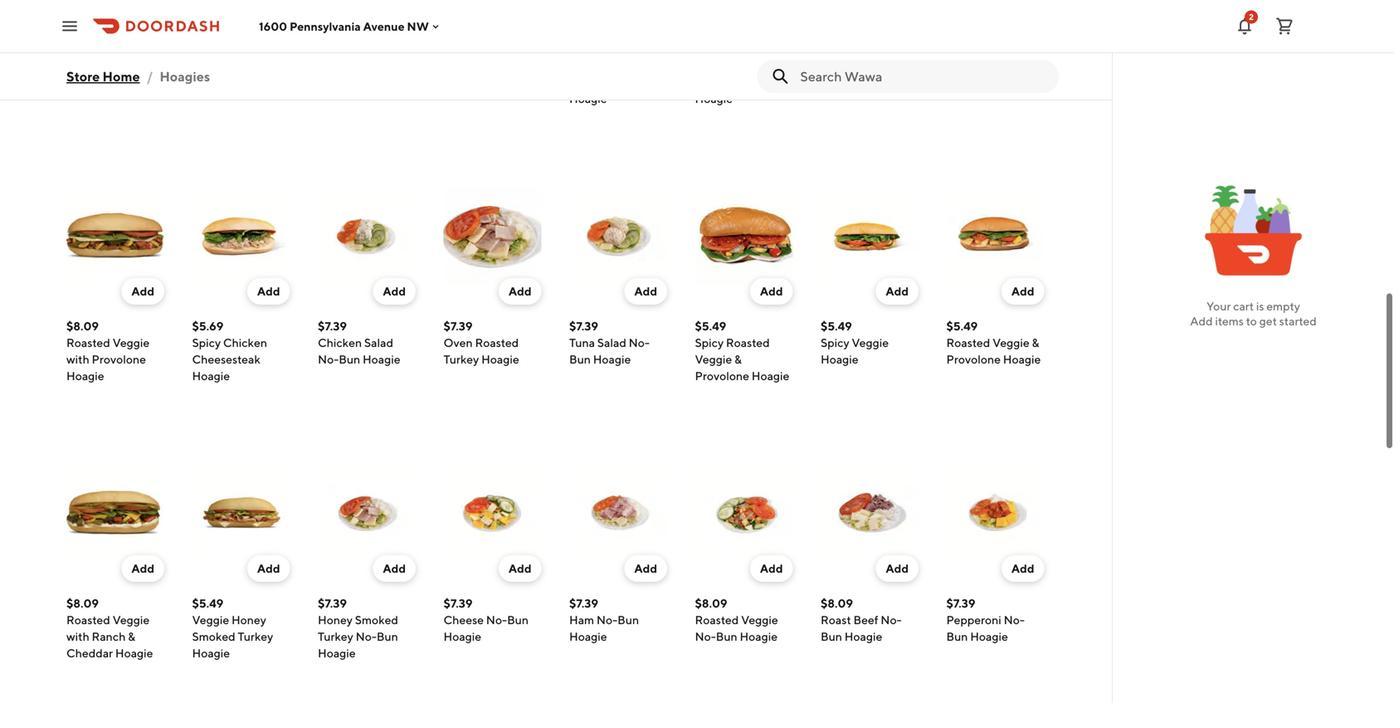 Task type: locate. For each thing, give the bounding box(es) containing it.
0 horizontal spatial beef
[[225, 59, 250, 72]]

no- inside $7.39 honey smoked turkey no-bun hoagie
[[356, 630, 377, 644]]

2 horizontal spatial &
[[1033, 336, 1040, 350]]

hoagie inside $8.09 roast beef no- bun hoagie
[[845, 630, 883, 644]]

1 vertical spatial smoked
[[355, 613, 399, 627]]

add for $5.49 veggie honey smoked turkey hoagie
[[257, 562, 280, 575]]

no- inside $7.39 chicken salad no-bun hoagie
[[318, 352, 339, 366]]

smoked inside '$5.49 veggie honey smoked turkey hoagie'
[[192, 630, 236, 644]]

turkey inside $7.39 oven roasted turkey hoagie
[[444, 352, 479, 366]]

add for $7.39 oven roasted turkey hoagie
[[509, 284, 532, 298]]

roast
[[192, 59, 223, 72], [821, 613, 852, 627]]

0 horizontal spatial honey
[[232, 613, 266, 627]]

no- inside $7.39 italian no-bun hoagie
[[102, 59, 123, 72]]

custom
[[947, 59, 989, 72]]

roasted inside $8.09 roasted veggie with ranch & cheddar hoagie
[[66, 613, 110, 627]]

2 horizontal spatial honey
[[729, 59, 764, 72]]

roasted inside $5.49 roasted veggie & provolone hoagie
[[947, 336, 991, 350]]

spicy roasted veggie & provolone hoagie image
[[695, 187, 793, 285]]

0 vertical spatial roast
[[192, 59, 223, 72]]

1 horizontal spatial &
[[735, 352, 742, 366]]

1 vertical spatial with
[[66, 630, 89, 644]]

1 horizontal spatial chicken
[[318, 336, 362, 350]]

2 vertical spatial &
[[128, 630, 135, 644]]

roast for roast beef hoagie
[[192, 59, 223, 72]]

$5.69 inside $5.69 bbq chicken cheesesteak hoagie
[[570, 42, 601, 56]]

smoked
[[695, 75, 739, 89], [355, 613, 399, 627], [192, 630, 236, 644]]

2 horizontal spatial spicy
[[821, 336, 850, 350]]

add up $7.39 honey smoked turkey no-bun hoagie
[[383, 562, 406, 575]]

$5.49 cheese hoagie
[[821, 42, 902, 72]]

bbq
[[570, 59, 596, 72]]

smoked for garlic honey smoked turkey hoagie
[[695, 75, 739, 89]]

add for $7.39 tuna salad no- bun hoagie
[[635, 284, 658, 298]]

cheese
[[821, 59, 861, 72], [444, 613, 484, 627]]

$5.49 garlic honey smoked turkey hoagie
[[695, 42, 777, 105]]

veggie inside $8.09 custom roasted veggie hoagie
[[947, 75, 984, 89]]

spicy inside $5.49 spicy roasted veggie & provolone hoagie
[[695, 336, 724, 350]]

hoagie inside $5.49 spicy roasted veggie & provolone hoagie
[[752, 369, 790, 383]]

$5.69
[[318, 42, 349, 56], [444, 42, 475, 56], [570, 42, 601, 56], [192, 319, 224, 333]]

veggie inside $8.09 roasted veggie no-bun hoagie
[[742, 613, 779, 627]]

add up $7.39 tuna salad no- bun hoagie on the left of the page
[[635, 284, 658, 298]]

0 horizontal spatial provolone
[[92, 352, 146, 366]]

roasted inside $7.39 oven roasted turkey hoagie
[[475, 336, 519, 350]]

pepperoni
[[947, 613, 1002, 627]]

add up $8.09 roasted veggie with ranch & cheddar hoagie at the bottom left of the page
[[132, 562, 154, 575]]

2 with from the top
[[66, 630, 89, 644]]

bun
[[123, 59, 144, 72], [339, 352, 361, 366], [570, 352, 591, 366], [507, 613, 529, 627], [618, 613, 639, 627], [377, 630, 398, 644], [716, 630, 738, 644], [821, 630, 843, 644], [947, 630, 968, 644]]

turkey inside $7.39 honey smoked turkey no-bun hoagie
[[318, 630, 354, 644]]

veggie inside $8.09 roasted veggie with provolone hoagie
[[113, 336, 150, 350]]

add up $8.09 roast beef no- bun hoagie
[[886, 562, 909, 575]]

cart
[[1234, 299, 1255, 313]]

$7.39 inside $7.39 pepperoni no- bun hoagie
[[947, 597, 976, 610]]

0 vertical spatial cheesesteak
[[570, 75, 638, 89]]

add up $7.89 roast beef hoagie
[[257, 7, 280, 21]]

0 horizontal spatial cheesesteak
[[192, 352, 261, 366]]

hoagie inside $8.09 roasted veggie with provolone hoagie
[[66, 369, 104, 383]]

beef inside $7.89 roast beef hoagie
[[225, 59, 250, 72]]

$7.39 tuna salad no- bun hoagie
[[570, 319, 650, 366]]

add up $7.39 ham no-bun hoagie
[[635, 562, 658, 575]]

$7.39 inside $7.39 chicken salad no-bun hoagie
[[318, 319, 347, 333]]

1 horizontal spatial roast
[[821, 613, 852, 627]]

1 horizontal spatial smoked
[[355, 613, 399, 627]]

spicy
[[192, 336, 221, 350], [695, 336, 724, 350], [821, 336, 850, 350]]

$5.49 inside $5.49 cheese hoagie
[[821, 42, 853, 56]]

$7.39 inside $7.39 italian no-bun hoagie
[[66, 42, 95, 56]]

3 spicy from the left
[[821, 336, 850, 350]]

hoagie inside $5.49 roasted veggie & provolone hoagie
[[1004, 352, 1042, 366]]

cheese inside $7.39 cheese no-bun hoagie
[[444, 613, 484, 627]]

roast for roast beef no- bun hoagie
[[821, 613, 852, 627]]

$7.39 chicken salad no-bun hoagie
[[318, 319, 401, 366]]

salad left oven
[[364, 336, 394, 350]]

2 spicy from the left
[[695, 336, 724, 350]]

open menu image
[[60, 16, 80, 36]]

add up $5.49 spicy veggie hoagie
[[886, 284, 909, 298]]

bun inside $7.39 honey smoked turkey no-bun hoagie
[[377, 630, 398, 644]]

spicy inside $5.49 spicy veggie hoagie
[[821, 336, 850, 350]]

bun inside $7.39 pepperoni no- bun hoagie
[[947, 630, 968, 644]]

$8.09 for $8.09 roasted veggie no-bun hoagie
[[695, 597, 728, 610]]

add up $7.39 pepperoni no- bun hoagie
[[1012, 562, 1035, 575]]

Search Wawa search field
[[801, 67, 1046, 86]]

veggie
[[947, 75, 984, 89], [113, 336, 150, 350], [852, 336, 889, 350], [993, 336, 1030, 350], [695, 352, 732, 366], [113, 613, 150, 627], [192, 613, 229, 627], [742, 613, 779, 627]]

$7.39 inside $7.39 ham no-bun hoagie
[[570, 597, 599, 610]]

no- inside $7.39 tuna salad no- bun hoagie
[[629, 336, 650, 350]]

add button
[[122, 1, 164, 27], [122, 1, 164, 27], [247, 1, 290, 27], [247, 1, 290, 27], [373, 1, 416, 27], [373, 1, 416, 27], [122, 278, 164, 305], [122, 278, 164, 305], [247, 278, 290, 305], [247, 278, 290, 305], [373, 278, 416, 305], [373, 278, 416, 305], [499, 278, 542, 305], [499, 278, 542, 305], [625, 278, 668, 305], [625, 278, 668, 305], [751, 278, 793, 305], [751, 278, 793, 305], [876, 278, 919, 305], [876, 278, 919, 305], [1002, 278, 1045, 305], [1002, 278, 1045, 305], [122, 555, 164, 582], [122, 555, 164, 582], [247, 555, 290, 582], [247, 555, 290, 582], [373, 555, 416, 582], [373, 555, 416, 582], [499, 555, 542, 582], [499, 555, 542, 582], [625, 555, 668, 582], [625, 555, 668, 582], [751, 555, 793, 582], [751, 555, 793, 582], [876, 555, 919, 582], [876, 555, 919, 582], [1002, 555, 1045, 582], [1002, 555, 1045, 582]]

cheese inside $5.49 cheese hoagie
[[821, 59, 861, 72]]

salad right tuna
[[598, 336, 627, 350]]

0 horizontal spatial roast
[[192, 59, 223, 72]]

chicken inside $7.39 chicken salad no-bun hoagie
[[318, 336, 362, 350]]

$8.09 inside $8.09 roasted veggie with ranch & cheddar hoagie
[[66, 597, 99, 610]]

roasted
[[991, 59, 1035, 72], [66, 336, 110, 350], [475, 336, 519, 350], [726, 336, 770, 350], [947, 336, 991, 350], [66, 613, 110, 627], [695, 613, 739, 627]]

$7.39
[[66, 42, 95, 56], [318, 319, 347, 333], [444, 319, 473, 333], [570, 319, 599, 333], [318, 597, 347, 610], [444, 597, 473, 610], [570, 597, 599, 610], [947, 597, 976, 610]]

0 horizontal spatial salad
[[364, 336, 394, 350]]

cheesesteak for bbq
[[570, 75, 638, 89]]

hoagie inside $7.89 roast beef hoagie
[[252, 59, 290, 72]]

bun inside $7.39 cheese no-bun hoagie
[[507, 613, 529, 627]]

0 horizontal spatial smoked
[[192, 630, 236, 644]]

0 horizontal spatial spicy
[[192, 336, 221, 350]]

salad
[[364, 336, 394, 350], [598, 336, 627, 350]]

$5.49 inside $5.49 garlic honey smoked turkey hoagie
[[695, 42, 727, 56]]

store home / hoagies
[[66, 69, 210, 84]]

hoagie inside $5.69 bbq chicken cheesesteak hoagie
[[570, 92, 608, 105]]

provolone inside $5.49 spicy roasted veggie & provolone hoagie
[[695, 369, 750, 383]]

$7.39 inside $7.39 oven roasted turkey hoagie
[[444, 319, 473, 333]]

salad for chicken
[[364, 336, 394, 350]]

$5.49 for $5.49 roasted veggie & provolone hoagie
[[947, 319, 978, 333]]

$8.09 roasted veggie with provolone hoagie
[[66, 319, 150, 383]]

1 horizontal spatial honey
[[318, 613, 353, 627]]

hoagie inside $7.39 pepperoni no- bun hoagie
[[971, 630, 1009, 644]]

$5.49 inside $5.49 spicy roasted veggie & provolone hoagie
[[695, 319, 727, 333]]

2 horizontal spatial chicken
[[598, 59, 642, 72]]

$7.39 inside $7.39 tuna salad no- bun hoagie
[[570, 319, 599, 333]]

spicy for spicy roasted veggie & provolone hoagie
[[695, 336, 724, 350]]

chicken inside $5.69 bbq chicken cheesesteak hoagie
[[598, 59, 642, 72]]

honey
[[729, 59, 764, 72], [232, 613, 266, 627], [318, 613, 353, 627]]

beef inside $8.09 roast beef no- bun hoagie
[[854, 613, 879, 627]]

with inside $8.09 roasted veggie with ranch & cheddar hoagie
[[66, 630, 89, 644]]

roasted veggie with ranch & cheddar hoagie image
[[66, 464, 164, 562]]

add
[[132, 7, 154, 21], [257, 7, 280, 21], [383, 7, 406, 21], [132, 284, 154, 298], [257, 284, 280, 298], [383, 284, 406, 298], [509, 284, 532, 298], [635, 284, 658, 298], [761, 284, 783, 298], [886, 284, 909, 298], [1012, 284, 1035, 298], [1191, 314, 1214, 328], [132, 562, 154, 575], [257, 562, 280, 575], [383, 562, 406, 575], [509, 562, 532, 575], [635, 562, 658, 575], [761, 562, 783, 575], [886, 562, 909, 575], [1012, 562, 1035, 575]]

add for $7.39 pepperoni no- bun hoagie
[[1012, 562, 1035, 575]]

veggie inside '$5.49 veggie honey smoked turkey hoagie'
[[192, 613, 229, 627]]

honey for veggie
[[232, 613, 266, 627]]

is
[[1257, 299, 1265, 313]]

$7.39 italian no-bun hoagie
[[66, 42, 144, 89]]

1 spicy from the left
[[192, 336, 221, 350]]

add up $8.09 roasted veggie no-bun hoagie on the bottom of page
[[761, 562, 783, 575]]

hoagies
[[66, 61, 162, 92], [160, 69, 210, 84]]

hoagie inside $7.39 italian no-bun hoagie
[[66, 75, 104, 89]]

2 horizontal spatial provolone
[[947, 352, 1001, 366]]

provolone inside $8.09 roasted veggie with provolone hoagie
[[92, 352, 146, 366]]

with for provolone
[[66, 352, 89, 366]]

cheesesteak
[[570, 75, 638, 89], [192, 352, 261, 366]]

roasted veggie & provolone hoagie image
[[947, 187, 1045, 285]]

add up '$5.49 veggie honey smoked turkey hoagie'
[[257, 562, 280, 575]]

add up $7.39 cheese no-bun hoagie
[[509, 562, 532, 575]]

0 vertical spatial &
[[1033, 336, 1040, 350]]

beef for hoagie
[[225, 59, 250, 72]]

cheesesteak inside '$5.69 spicy chicken cheesesteak hoagie'
[[192, 352, 261, 366]]

items
[[1216, 314, 1245, 328]]

0 horizontal spatial &
[[128, 630, 135, 644]]

veggie inside $5.49 spicy veggie hoagie
[[852, 336, 889, 350]]

with
[[66, 352, 89, 366], [66, 630, 89, 644]]

honey inside $5.49 garlic honey smoked turkey hoagie
[[729, 59, 764, 72]]

roast inside $7.89 roast beef hoagie
[[192, 59, 223, 72]]

1 salad from the left
[[364, 336, 394, 350]]

&
[[1033, 336, 1040, 350], [735, 352, 742, 366], [128, 630, 135, 644]]

started
[[1280, 314, 1318, 328]]

add down your
[[1191, 314, 1214, 328]]

beef
[[225, 59, 250, 72], [854, 613, 879, 627]]

chicken inside '$5.69 spicy chicken cheesesteak hoagie'
[[223, 336, 267, 350]]

turkey inside $5.49 garlic honey smoked turkey hoagie
[[741, 75, 777, 89]]

$7.39 for $7.39 oven roasted turkey hoagie
[[444, 319, 473, 333]]

1 vertical spatial beef
[[854, 613, 879, 627]]

add up $5.49 roasted veggie & provolone hoagie
[[1012, 284, 1035, 298]]

cheese for $5.49
[[821, 59, 861, 72]]

1600 pennsylvania avenue nw
[[259, 19, 429, 33]]

hoagie inside $7.39 honey smoked turkey no-bun hoagie
[[318, 646, 356, 660]]

hoagie inside '$5.69 spicy chicken cheesesteak hoagie'
[[192, 369, 230, 383]]

0 vertical spatial beef
[[225, 59, 250, 72]]

add up $7.39 oven roasted turkey hoagie
[[509, 284, 532, 298]]

add up $8.09 roasted veggie with provolone hoagie
[[132, 284, 154, 298]]

hoagie inside $8.09 custom roasted veggie hoagie
[[986, 75, 1024, 89]]

$5.49 inside '$5.49 veggie honey smoked turkey hoagie'
[[192, 597, 224, 610]]

hoagie inside '$5.49 veggie honey smoked turkey hoagie'
[[192, 646, 230, 660]]

beef for no-
[[854, 613, 879, 627]]

$8.09 custom roasted veggie hoagie
[[947, 42, 1035, 89]]

1 vertical spatial cheese
[[444, 613, 484, 627]]

$5.49 for $5.49 spicy roasted veggie & provolone hoagie
[[695, 319, 727, 333]]

with for ranch
[[66, 630, 89, 644]]

notification bell image
[[1236, 16, 1255, 36]]

chicken
[[598, 59, 642, 72], [223, 336, 267, 350], [318, 336, 362, 350]]

$7.39 inside $7.39 honey smoked turkey no-bun hoagie
[[318, 597, 347, 610]]

add for $8.09 roasted veggie with provolone hoagie
[[132, 284, 154, 298]]

1 horizontal spatial cheese
[[821, 59, 861, 72]]

1 vertical spatial roast
[[821, 613, 852, 627]]

$5.49
[[695, 42, 727, 56], [821, 42, 853, 56], [695, 319, 727, 333], [821, 319, 853, 333], [947, 319, 978, 333], [192, 597, 224, 610]]

$8.09 inside $8.09 roast beef no- bun hoagie
[[821, 597, 854, 610]]

2 salad from the left
[[598, 336, 627, 350]]

$8.09 inside $8.09 roasted veggie with provolone hoagie
[[66, 319, 99, 333]]

1600 pennsylvania avenue nw button
[[259, 19, 442, 33]]

add for $5.69 spicy chicken cheesesteak hoagie
[[257, 284, 280, 298]]

$8.09 inside $8.09 custom roasted veggie hoagie
[[947, 42, 979, 56]]

1 vertical spatial cheesesteak
[[192, 352, 261, 366]]

0 vertical spatial smoked
[[695, 75, 739, 89]]

provolone inside $5.49 roasted veggie & provolone hoagie
[[947, 352, 1001, 366]]

hoagie inside $5.49 spicy veggie hoagie
[[821, 352, 859, 366]]

hoagie
[[252, 59, 290, 72], [864, 59, 902, 72], [66, 75, 104, 89], [986, 75, 1024, 89], [570, 92, 608, 105], [695, 92, 733, 105], [363, 352, 401, 366], [482, 352, 520, 366], [593, 352, 631, 366], [821, 352, 859, 366], [1004, 352, 1042, 366], [66, 369, 104, 383], [192, 369, 230, 383], [752, 369, 790, 383], [444, 630, 482, 644], [570, 630, 608, 644], [740, 630, 778, 644], [845, 630, 883, 644], [971, 630, 1009, 644], [115, 646, 153, 660], [192, 646, 230, 660], [318, 646, 356, 660]]

$5.49 spicy veggie hoagie
[[821, 319, 889, 366]]

provolone for $8.09
[[92, 352, 146, 366]]

salad for tuna
[[598, 336, 627, 350]]

hoagie inside $7.39 oven roasted turkey hoagie
[[482, 352, 520, 366]]

$7.39 for $7.39 honey smoked turkey no-bun hoagie
[[318, 597, 347, 610]]

1 horizontal spatial beef
[[854, 613, 879, 627]]

$8.09 roasted veggie with ranch & cheddar hoagie
[[66, 597, 153, 660]]

$5.69 inside '$5.69 spicy chicken cheesesteak hoagie'
[[192, 319, 224, 333]]

bun inside $7.39 tuna salad no- bun hoagie
[[570, 352, 591, 366]]

1 with from the top
[[66, 352, 89, 366]]

$5.49 inside $5.49 spicy veggie hoagie
[[821, 319, 853, 333]]

0 vertical spatial cheese
[[821, 59, 861, 72]]

$8.09 roasted veggie no-bun hoagie
[[695, 597, 779, 644]]

chicken for bbq chicken cheesesteak hoagie
[[598, 59, 642, 72]]

honey inside '$5.49 veggie honey smoked turkey hoagie'
[[232, 613, 266, 627]]

$8.09
[[947, 42, 979, 56], [66, 319, 99, 333], [66, 597, 99, 610], [695, 597, 728, 610], [821, 597, 854, 610]]

1 horizontal spatial cheesesteak
[[570, 75, 638, 89]]

no-
[[102, 59, 123, 72], [629, 336, 650, 350], [318, 352, 339, 366], [486, 613, 507, 627], [597, 613, 618, 627], [881, 613, 902, 627], [1004, 613, 1025, 627], [356, 630, 377, 644], [695, 630, 716, 644]]

1 horizontal spatial salad
[[598, 336, 627, 350]]

$7.89
[[192, 42, 221, 56]]

0 vertical spatial with
[[66, 352, 89, 366]]

1 horizontal spatial provolone
[[695, 369, 750, 383]]

turkey
[[741, 75, 777, 89], [444, 352, 479, 366], [238, 630, 273, 644], [318, 630, 354, 644]]

roast inside $8.09 roast beef no- bun hoagie
[[821, 613, 852, 627]]

$7.39 cheese no-bun hoagie
[[444, 597, 529, 644]]

1 vertical spatial &
[[735, 352, 742, 366]]

2 horizontal spatial smoked
[[695, 75, 739, 89]]

roasted veggie no-bun hoagie image
[[695, 464, 793, 562]]

provolone
[[92, 352, 146, 366], [947, 352, 1001, 366], [695, 369, 750, 383]]

spicy veggie hoagie image
[[821, 187, 919, 285]]

0 horizontal spatial chicken
[[223, 336, 267, 350]]

$7.39 inside $7.39 cheese no-bun hoagie
[[444, 597, 473, 610]]

0 horizontal spatial cheese
[[444, 613, 484, 627]]

$8.09 for $8.09 roasted veggie with provolone hoagie
[[66, 319, 99, 333]]

pepperoni no-bun hoagie image
[[947, 464, 1045, 562]]

add up $5.49 spicy roasted veggie & provolone hoagie
[[761, 284, 783, 298]]

2 vertical spatial smoked
[[192, 630, 236, 644]]

$8.09 for $8.09 roasted veggie with ranch & cheddar hoagie
[[66, 597, 99, 610]]

$8.09 inside $8.09 roasted veggie no-bun hoagie
[[695, 597, 728, 610]]

veggie inside $8.09 roasted veggie with ranch & cheddar hoagie
[[113, 613, 150, 627]]

1 horizontal spatial spicy
[[695, 336, 724, 350]]

add up '$5.69 spicy chicken cheesesteak hoagie'
[[257, 284, 280, 298]]

add for $7.89 roast beef hoagie
[[257, 7, 280, 21]]

add for $5.49 spicy veggie hoagie
[[886, 284, 909, 298]]

spicy for spicy chicken cheesesteak hoagie
[[192, 336, 221, 350]]

$5.69 spicy chicken cheesesteak hoagie
[[192, 319, 267, 383]]

$7.39 for $7.39 tuna salad no- bun hoagie
[[570, 319, 599, 333]]

veggie inside $5.49 spicy roasted veggie & provolone hoagie
[[695, 352, 732, 366]]

add up $7.39 chicken salad no-bun hoagie
[[383, 284, 406, 298]]

your
[[1207, 299, 1232, 313]]

hoagie inside $7.39 chicken salad no-bun hoagie
[[363, 352, 401, 366]]

$5.49 for $5.49 veggie honey smoked turkey hoagie
[[192, 597, 224, 610]]

add up store home / hoagies
[[132, 7, 154, 21]]



Task type: vqa. For each thing, say whether or not it's contained in the screenshot.
right Top Rated
no



Task type: describe. For each thing, give the bounding box(es) containing it.
get
[[1260, 314, 1278, 328]]

chicken for spicy chicken cheesesteak hoagie
[[223, 336, 267, 350]]

roasted veggie with provolone hoagie image
[[66, 187, 164, 285]]

roast beef no-bun hoagie image
[[821, 464, 919, 562]]

home
[[103, 69, 140, 84]]

$7.39 for $7.39 chicken salad no-bun hoagie
[[318, 319, 347, 333]]

spicy chicken cheesesteak hoagie image
[[192, 187, 290, 285]]

bun inside $7.39 italian no-bun hoagie
[[123, 59, 144, 72]]

empty
[[1267, 299, 1301, 313]]

bun inside $8.09 roast beef no- bun hoagie
[[821, 630, 843, 644]]

store
[[66, 69, 100, 84]]

bun inside $8.09 roasted veggie no-bun hoagie
[[716, 630, 738, 644]]

italian
[[66, 59, 99, 72]]

$7.39 honey smoked turkey no-bun hoagie
[[318, 597, 399, 660]]

no- inside $7.39 ham no-bun hoagie
[[597, 613, 618, 627]]

$5.49 for $5.49 spicy veggie hoagie
[[821, 319, 853, 333]]

& inside $5.49 spicy roasted veggie & provolone hoagie
[[735, 352, 742, 366]]

add for $8.09 roasted veggie no-bun hoagie
[[761, 562, 783, 575]]

ham no-bun hoagie image
[[570, 464, 668, 562]]

cheese for $7.39
[[444, 613, 484, 627]]

ranch
[[92, 630, 126, 644]]

$8.09 roast beef no- bun hoagie
[[821, 597, 902, 644]]

1600
[[259, 19, 287, 33]]

roasted inside $8.09 custom roasted veggie hoagie
[[991, 59, 1035, 72]]

/
[[147, 69, 153, 84]]

nw
[[407, 19, 429, 33]]

cheese no-bun hoagie image
[[444, 464, 542, 562]]

spicy for spicy veggie hoagie
[[821, 336, 850, 350]]

add for $5.49 roasted veggie & provolone hoagie
[[1012, 284, 1035, 298]]

hoagie inside $8.09 roasted veggie with ranch & cheddar hoagie
[[115, 646, 153, 660]]

add for $7.39 chicken salad no-bun hoagie
[[383, 284, 406, 298]]

smoked inside $7.39 honey smoked turkey no-bun hoagie
[[355, 613, 399, 627]]

store home link
[[66, 60, 140, 93]]

add left nw
[[383, 7, 406, 21]]

$7.39 ham no-bun hoagie
[[570, 597, 639, 644]]

$7.39 for $7.39 ham no-bun hoagie
[[570, 597, 599, 610]]

hoagie inside $7.39 ham no-bun hoagie
[[570, 630, 608, 644]]

$5.49 for $5.49 garlic honey smoked turkey hoagie
[[695, 42, 727, 56]]

to
[[1247, 314, 1258, 328]]

add inside your cart is empty add items to get started
[[1191, 314, 1214, 328]]

$5.49 veggie honey smoked turkey hoagie
[[192, 597, 273, 660]]

0 items, open order cart image
[[1275, 16, 1295, 36]]

bun inside $7.39 chicken salad no-bun hoagie
[[339, 352, 361, 366]]

tuna salad no-bun hoagie image
[[570, 187, 668, 285]]

ham
[[570, 613, 595, 627]]

veggie honey smoked turkey hoagie image
[[192, 464, 290, 562]]

garlic
[[695, 59, 727, 72]]

bun inside $7.39 ham no-bun hoagie
[[618, 613, 639, 627]]

add for $7.39 cheese no-bun hoagie
[[509, 562, 532, 575]]

no- inside $7.39 pepperoni no- bun hoagie
[[1004, 613, 1025, 627]]

no- inside $7.39 cheese no-bun hoagie
[[486, 613, 507, 627]]

roasted inside $8.09 roasted veggie with provolone hoagie
[[66, 336, 110, 350]]

& inside $8.09 roasted veggie with ranch & cheddar hoagie
[[128, 630, 135, 644]]

add for $7.39 honey smoked turkey no-bun hoagie
[[383, 562, 406, 575]]

roasted inside $8.09 roasted veggie no-bun hoagie
[[695, 613, 739, 627]]

smoked for veggie honey smoked turkey hoagie
[[192, 630, 236, 644]]

veggie inside $5.49 roasted veggie & provolone hoagie
[[993, 336, 1030, 350]]

$5.49 roasted veggie & provolone hoagie
[[947, 319, 1042, 366]]

no- inside $8.09 roast beef no- bun hoagie
[[881, 613, 902, 627]]

oven roasted turkey hoagie image
[[444, 187, 542, 285]]

chicken salad no-bun hoagie image
[[318, 187, 416, 285]]

$7.39 for $7.39 italian no-bun hoagie
[[66, 42, 95, 56]]

hoagie inside $5.49 cheese hoagie
[[864, 59, 902, 72]]

cheddar
[[66, 646, 113, 660]]

$7.39 for $7.39 pepperoni no- bun hoagie
[[947, 597, 976, 610]]

avenue
[[363, 19, 405, 33]]

$8.09 for $8.09 roast beef no- bun hoagie
[[821, 597, 854, 610]]

honey inside $7.39 honey smoked turkey no-bun hoagie
[[318, 613, 353, 627]]

add for $7.39 italian no-bun hoagie
[[132, 7, 154, 21]]

add for $8.09 roast beef no- bun hoagie
[[886, 562, 909, 575]]

hoagie inside $5.49 garlic honey smoked turkey hoagie
[[695, 92, 733, 105]]

$5.49 for $5.49 cheese hoagie
[[821, 42, 853, 56]]

roasted inside $5.49 spicy roasted veggie & provolone hoagie
[[726, 336, 770, 350]]

add for $7.39 ham no-bun hoagie
[[635, 562, 658, 575]]

tuna
[[570, 336, 595, 350]]

$7.39 oven roasted turkey hoagie
[[444, 319, 520, 366]]

add for $5.49 spicy roasted veggie & provolone hoagie
[[761, 284, 783, 298]]

& inside $5.49 roasted veggie & provolone hoagie
[[1033, 336, 1040, 350]]

hoagie inside $7.39 tuna salad no- bun hoagie
[[593, 352, 631, 366]]

$7.39 pepperoni no- bun hoagie
[[947, 597, 1025, 644]]

2
[[1250, 12, 1255, 22]]

pennsylvania
[[290, 19, 361, 33]]

add for $8.09 roasted veggie with ranch & cheddar hoagie
[[132, 562, 154, 575]]

$5.69 bbq chicken cheesesteak hoagie
[[570, 42, 642, 105]]

hoagie inside $8.09 roasted veggie no-bun hoagie
[[740, 630, 778, 644]]

cheesesteak for spicy
[[192, 352, 261, 366]]

provolone for $5.49
[[947, 352, 1001, 366]]

honey for garlic
[[729, 59, 764, 72]]

$7.39 for $7.39 cheese no-bun hoagie
[[444, 597, 473, 610]]

no- inside $8.09 roasted veggie no-bun hoagie
[[695, 630, 716, 644]]

your cart is empty add items to get started
[[1191, 299, 1318, 328]]

honey smoked turkey no-bun hoagie image
[[318, 464, 416, 562]]

$7.89 roast beef hoagie
[[192, 42, 290, 72]]

turkey inside '$5.49 veggie honey smoked turkey hoagie'
[[238, 630, 273, 644]]

$8.09 for $8.09 custom roasted veggie hoagie
[[947, 42, 979, 56]]

hoagie inside $7.39 cheese no-bun hoagie
[[444, 630, 482, 644]]

oven
[[444, 336, 473, 350]]

$5.49 spicy roasted veggie & provolone hoagie
[[695, 319, 790, 383]]



